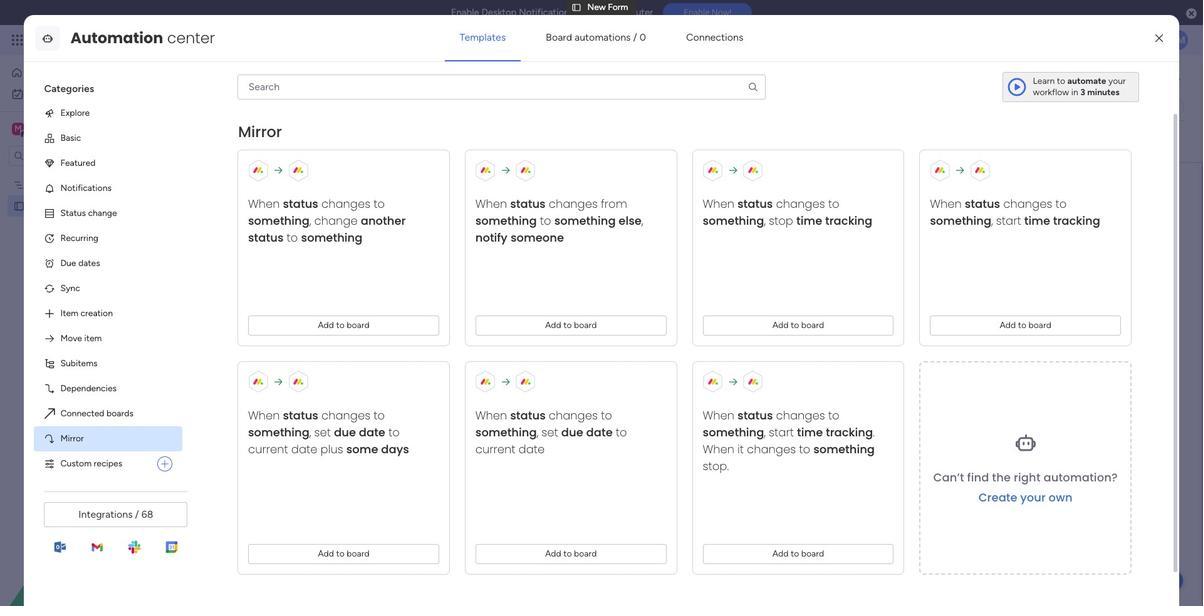 Task type: locate. For each thing, give the bounding box(es) containing it.
0 horizontal spatial set
[[315, 425, 331, 440]]

main
[[29, 123, 51, 135]]

1 horizontal spatial start
[[769, 425, 794, 440]]

1 horizontal spatial when status changes to something , set due date
[[476, 408, 613, 440]]

work inside option
[[43, 88, 62, 99]]

2 vertical spatial your
[[1021, 490, 1046, 506]]

2 vertical spatial new
[[29, 201, 48, 211]]

workforms logo image
[[309, 131, 380, 151]]

workflow
[[1033, 87, 1070, 98]]

my work link
[[8, 84, 152, 104]]

change down notifications option
[[88, 208, 117, 219]]

0 vertical spatial form
[[1117, 135, 1136, 146]]

when inside . when it changes to
[[703, 442, 735, 457]]

form left show board description icon
[[238, 65, 288, 93]]

0 horizontal spatial mirror
[[60, 434, 84, 444]]

None search field
[[238, 75, 766, 100]]

form
[[1117, 135, 1136, 146], [765, 266, 800, 287], [686, 314, 707, 326]]

add to favorites image
[[318, 72, 331, 85]]

when status changes from something to something else , notify someone
[[476, 196, 644, 246]]

notifications up board
[[519, 7, 574, 18]]

1 current from the left
[[248, 442, 288, 457]]

status inside the when status changes from something to something else , notify someone
[[511, 196, 546, 212]]

0 horizontal spatial /
[[135, 509, 139, 521]]

2 vertical spatial form
[[50, 201, 70, 211]]

your down right
[[1021, 490, 1046, 506]]

/ inside integrations / 68 button
[[135, 509, 139, 521]]

templates button
[[445, 22, 521, 53]]

new form
[[588, 2, 628, 12], [191, 65, 288, 93], [29, 201, 70, 211]]

2 when status changes to something , set due date from the left
[[476, 408, 613, 440]]

0 horizontal spatial when status changes to something , set due date
[[248, 408, 386, 440]]

link
[[1138, 135, 1151, 146]]

custom recipes
[[60, 459, 122, 469]]

add to board button for to
[[248, 316, 440, 336]]

2 vertical spatial /
[[135, 509, 139, 521]]

enable
[[451, 7, 479, 18], [684, 8, 710, 18]]

tracking
[[826, 213, 873, 229], [1054, 213, 1101, 229], [826, 425, 874, 440]]

item creation
[[60, 308, 113, 319]]

current inside to current date plus
[[248, 442, 288, 457]]

0 horizontal spatial enable
[[451, 7, 479, 18]]

/ for invite / 1
[[1145, 73, 1148, 84]]

/ left 0
[[633, 31, 637, 43]]

home option
[[8, 63, 152, 83]]

change inside option
[[88, 208, 117, 219]]

add to board button for to current date plus
[[248, 544, 440, 564]]

2 horizontal spatial form
[[608, 2, 628, 12]]

0 horizontal spatial your
[[728, 266, 761, 287]]

changes
[[322, 196, 371, 212], [549, 196, 598, 212], [777, 196, 826, 212], [1004, 196, 1053, 212], [322, 408, 371, 423], [549, 408, 598, 423], [777, 408, 826, 423], [748, 442, 796, 457]]

changes inside . when it changes to
[[748, 442, 796, 457]]

minutes
[[1088, 87, 1120, 98]]

2 horizontal spatial new form
[[588, 2, 628, 12]]

0 horizontal spatial due
[[334, 425, 356, 440]]

notifications inside notifications option
[[60, 183, 112, 194]]

status
[[283, 196, 319, 212], [511, 196, 546, 212], [738, 196, 773, 212], [965, 196, 1001, 212], [248, 230, 284, 246], [283, 408, 319, 423], [511, 408, 546, 423], [738, 408, 773, 423]]

enable left now! at right top
[[684, 8, 710, 18]]

1 vertical spatial form
[[765, 266, 800, 287]]

add to board for to current date plus
[[318, 549, 370, 559]]

1 horizontal spatial enable
[[684, 8, 710, 18]]

basic option
[[34, 126, 183, 151]]

mirror down new form field
[[238, 122, 282, 142]]

change
[[88, 208, 117, 219], [315, 213, 358, 229]]

current inside to current date
[[476, 442, 516, 457]]

let's
[[568, 266, 599, 287]]

/ for integrations / 68
[[135, 509, 139, 521]]

0 horizontal spatial start
[[603, 266, 637, 287]]

2 horizontal spatial new
[[588, 2, 606, 12]]

form right the build
[[686, 314, 707, 326]]

custom recipes option
[[34, 452, 153, 477]]

status
[[60, 208, 86, 219]]

0 vertical spatial work
[[101, 33, 124, 47]]

0 vertical spatial your
[[1109, 76, 1126, 86]]

explore
[[60, 108, 90, 118]]

,
[[310, 213, 311, 229], [642, 213, 644, 229], [765, 213, 766, 229], [992, 213, 994, 229], [310, 425, 311, 440], [537, 425, 539, 440], [765, 425, 766, 440]]

add to board for to
[[318, 320, 370, 331]]

build form button
[[651, 308, 717, 333]]

/ left 1
[[1145, 73, 1148, 84]]

time inside when status changes to something , stop time tracking
[[797, 213, 823, 229]]

1 vertical spatial /
[[1145, 73, 1148, 84]]

board for when status changes to something , stop time tracking
[[802, 320, 825, 331]]

some
[[347, 442, 379, 457]]

0 vertical spatial /
[[633, 31, 637, 43]]

form inside button
[[686, 314, 707, 326]]

form for copy form link
[[1117, 135, 1136, 146]]

board
[[546, 31, 572, 43]]

2 due from the left
[[562, 425, 584, 440]]

add
[[318, 320, 334, 331], [546, 320, 562, 331], [773, 320, 789, 331], [1000, 320, 1017, 331], [318, 549, 334, 559], [546, 549, 562, 559], [773, 549, 789, 559]]

1 vertical spatial mirror
[[60, 434, 84, 444]]

/ left 68
[[135, 509, 139, 521]]

due
[[334, 425, 356, 440], [562, 425, 584, 440]]

move
[[60, 333, 82, 344]]

custom
[[60, 459, 92, 469]]

by right "powered"
[[293, 135, 304, 147]]

lottie animation image
[[0, 480, 160, 607]]

to something
[[284, 230, 363, 246]]

1 horizontal spatial /
[[633, 31, 637, 43]]

add for . when it changes to
[[773, 549, 789, 559]]

form right this
[[608, 2, 628, 12]]

in
[[1072, 87, 1079, 98]]

when inside the when status changes to something , change
[[248, 196, 280, 212]]

mirror option
[[34, 427, 183, 452]]

copy form link button
[[1070, 131, 1156, 151]]

1 vertical spatial notifications
[[60, 183, 112, 194]]

new up board automations / 0
[[588, 2, 606, 12]]

new inside list box
[[29, 201, 48, 211]]

form down "stop"
[[765, 266, 800, 287]]

change up to something
[[315, 213, 358, 229]]

select product image
[[11, 34, 24, 46]]

new
[[588, 2, 606, 12], [191, 65, 233, 93], [29, 201, 48, 211]]

days
[[382, 442, 409, 457]]

boards
[[107, 409, 133, 419]]

0 vertical spatial new
[[588, 2, 606, 12]]

2 vertical spatial form
[[686, 314, 707, 326]]

connections button
[[671, 22, 759, 53]]

add to board for . when it changes to
[[773, 549, 825, 559]]

time for , stop
[[797, 213, 823, 229]]

add to board for when status changes to something , start time tracking
[[1000, 320, 1052, 331]]

workspace image
[[12, 122, 24, 136]]

new form inside list box
[[29, 201, 70, 211]]

2 horizontal spatial form
[[1117, 135, 1136, 146]]

1 horizontal spatial due
[[562, 425, 584, 440]]

to inside to current date plus
[[389, 425, 400, 440]]

item
[[60, 308, 78, 319]]

1 vertical spatial new
[[191, 65, 233, 93]]

form down 'project management'
[[50, 201, 70, 211]]

add for to current date plus
[[318, 549, 334, 559]]

1 horizontal spatial mirror
[[238, 122, 282, 142]]

, inside the when status changes from something to something else , notify someone
[[642, 213, 644, 229]]

3
[[1081, 87, 1086, 98]]

list box
[[0, 171, 160, 386]]

templates
[[460, 31, 506, 43]]

plus
[[321, 442, 344, 457]]

automation?
[[1044, 470, 1118, 486]]

tracking inside when status changes to something , stop time tracking
[[826, 213, 873, 229]]

0 vertical spatial mirror
[[238, 122, 282, 142]]

New Form field
[[187, 65, 291, 93]]

board
[[347, 320, 370, 331], [574, 320, 597, 331], [802, 320, 825, 331], [1029, 320, 1052, 331], [347, 549, 370, 559], [574, 549, 597, 559], [802, 549, 825, 559]]

board automations / 0
[[546, 31, 646, 43]]

add to board button for to current date
[[476, 544, 667, 564]]

when status changes to something , set due date
[[248, 408, 386, 440], [476, 408, 613, 440]]

create
[[979, 490, 1018, 506]]

2 current from the left
[[476, 442, 516, 457]]

mirror
[[238, 122, 282, 142], [60, 434, 84, 444]]

management
[[126, 33, 195, 47]]

another status
[[248, 213, 406, 246]]

building
[[664, 266, 724, 287]]

1 horizontal spatial by
[[641, 266, 660, 287]]

changes inside the when status changes to something , change
[[322, 196, 371, 212]]

/
[[633, 31, 637, 43], [1145, 73, 1148, 84], [135, 509, 139, 521]]

new form down see plans icon
[[191, 65, 288, 93]]

recipes
[[94, 459, 122, 469]]

mirror up custom
[[60, 434, 84, 444]]

something
[[248, 213, 310, 229], [476, 213, 537, 229], [555, 213, 616, 229], [703, 213, 765, 229], [931, 213, 992, 229], [301, 230, 363, 246], [248, 425, 310, 440], [476, 425, 537, 440], [703, 425, 765, 440], [814, 442, 875, 457]]

add for to current date
[[546, 549, 562, 559]]

1 horizontal spatial change
[[315, 213, 358, 229]]

form left link at the right
[[1117, 135, 1136, 146]]

connected boards option
[[34, 402, 183, 427]]

when status changes to something , start time tracking
[[931, 196, 1101, 229], [703, 408, 874, 440]]

work right monday
[[101, 33, 124, 47]]

workspace
[[53, 123, 103, 135]]

build form
[[661, 314, 707, 326]]

to inside when status changes to something , stop time tracking
[[829, 196, 840, 212]]

explore option
[[34, 101, 183, 126]]

date inside to current date
[[519, 442, 545, 457]]

to
[[1057, 76, 1066, 86], [374, 196, 385, 212], [829, 196, 840, 212], [1056, 196, 1067, 212], [540, 213, 552, 229], [287, 230, 298, 246], [336, 320, 345, 331], [564, 320, 572, 331], [791, 320, 800, 331], [1019, 320, 1027, 331], [374, 408, 385, 423], [601, 408, 613, 423], [829, 408, 840, 423], [389, 425, 400, 440], [616, 425, 628, 440], [800, 442, 811, 457], [336, 549, 345, 559], [564, 549, 572, 559], [791, 549, 800, 559]]

1 vertical spatial form
[[238, 65, 288, 93]]

new down see plans icon
[[191, 65, 233, 93]]

0 vertical spatial when status changes to something , start time tracking
[[931, 196, 1101, 229]]

0 vertical spatial start
[[997, 213, 1022, 229]]

main workspace
[[29, 123, 103, 135]]

computer
[[610, 7, 653, 18]]

0 horizontal spatial work
[[43, 88, 62, 99]]

1 vertical spatial work
[[43, 88, 62, 99]]

sync option
[[34, 276, 183, 301]]

/ inside invite / 1 button
[[1145, 73, 1148, 84]]

0 horizontal spatial new
[[29, 201, 48, 211]]

add to board
[[318, 320, 370, 331], [546, 320, 597, 331], [773, 320, 825, 331], [1000, 320, 1052, 331], [318, 549, 370, 559], [546, 549, 597, 559], [773, 549, 825, 559]]

/ inside the board automations / 0 button
[[633, 31, 637, 43]]

add for to
[[318, 320, 334, 331]]

0 horizontal spatial form
[[50, 201, 70, 211]]

new form down project
[[29, 201, 70, 211]]

this
[[591, 7, 608, 18]]

your up minutes
[[1109, 76, 1126, 86]]

1 vertical spatial new form
[[191, 65, 288, 93]]

0 horizontal spatial when status changes to something , start time tracking
[[703, 408, 874, 440]]

0 horizontal spatial change
[[88, 208, 117, 219]]

work right my
[[43, 88, 62, 99]]

it
[[738, 442, 744, 457]]

learn to automate
[[1033, 76, 1107, 86]]

1 horizontal spatial work
[[101, 33, 124, 47]]

activity button
[[1033, 69, 1093, 89]]

board for when status changes to something , start time tracking
[[1029, 320, 1052, 331]]

time
[[797, 213, 823, 229], [1025, 213, 1051, 229], [798, 425, 824, 440]]

option
[[0, 173, 160, 176]]

enable for enable desktop notifications on this computer
[[451, 7, 479, 18]]

0 horizontal spatial notifications
[[60, 183, 112, 194]]

something stop.
[[703, 442, 875, 474]]

enable up the templates at the left of the page
[[451, 7, 479, 18]]

by left building
[[641, 266, 660, 287]]

change inside the when status changes to something , change
[[315, 213, 358, 229]]

2 vertical spatial new form
[[29, 201, 70, 211]]

1 horizontal spatial new
[[191, 65, 233, 93]]

1 set from the left
[[315, 425, 331, 440]]

1 horizontal spatial form
[[765, 266, 800, 287]]

notifications up status change
[[60, 183, 112, 194]]

form inside button
[[1117, 135, 1136, 146]]

creation
[[81, 308, 113, 319]]

2 horizontal spatial /
[[1145, 73, 1148, 84]]

new form up automations
[[588, 2, 628, 12]]

2 set from the left
[[542, 425, 559, 440]]

your right building
[[728, 266, 761, 287]]

board for . when it changes to
[[802, 549, 825, 559]]

when inside when status changes to something , stop time tracking
[[703, 196, 735, 212]]

1 horizontal spatial set
[[542, 425, 559, 440]]

current for to current date plus
[[248, 442, 288, 457]]

new right public board image
[[29, 201, 48, 211]]

automation center
[[70, 28, 215, 48]]

2 horizontal spatial your
[[1109, 76, 1126, 86]]

enable inside enable now! button
[[684, 8, 710, 18]]

0 vertical spatial by
[[293, 135, 304, 147]]

date inside to current date plus
[[292, 442, 318, 457]]

move item option
[[34, 327, 183, 352]]

form inside list box
[[50, 201, 70, 211]]

when status changes to something , stop time tracking
[[703, 196, 873, 229]]

see plans image
[[208, 33, 219, 47]]

list box containing project management
[[0, 171, 160, 386]]

something inside something stop.
[[814, 442, 875, 457]]

notifications option
[[34, 176, 183, 201]]

from
[[601, 196, 628, 212]]

work
[[101, 33, 124, 47], [43, 88, 62, 99]]

featured option
[[34, 151, 183, 176]]

1 horizontal spatial current
[[476, 442, 516, 457]]

0 horizontal spatial form
[[686, 314, 707, 326]]

0 horizontal spatial current
[[248, 442, 288, 457]]

0 horizontal spatial new form
[[29, 201, 70, 211]]

work for monday
[[101, 33, 124, 47]]

start
[[997, 213, 1022, 229], [603, 266, 637, 287], [769, 425, 794, 440]]

0 vertical spatial notifications
[[519, 7, 574, 18]]

1 horizontal spatial new form
[[191, 65, 288, 93]]

1 due from the left
[[334, 425, 356, 440]]

1 horizontal spatial your
[[1021, 490, 1046, 506]]



Task type: vqa. For each thing, say whether or not it's contained in the screenshot.
Build
yes



Task type: describe. For each thing, give the bounding box(es) containing it.
item
[[84, 333, 102, 344]]

changes inside when status changes to something , stop time tracking
[[777, 196, 826, 212]]

subitems option
[[34, 352, 183, 377]]

2 vertical spatial start
[[769, 425, 794, 440]]

due dates option
[[34, 251, 183, 276]]

, inside the when status changes to something , change
[[310, 213, 311, 229]]

categories heading
[[34, 72, 183, 101]]

work for my
[[43, 88, 62, 99]]

desktop
[[482, 7, 517, 18]]

the
[[993, 470, 1011, 486]]

due
[[60, 258, 76, 269]]

status inside another status
[[248, 230, 284, 246]]

lottie animation element
[[0, 480, 160, 607]]

integrate
[[982, 102, 1018, 113]]

stop
[[769, 213, 794, 229]]

when inside the when status changes from something to something else , notify someone
[[476, 196, 507, 212]]

help
[[1150, 575, 1173, 588]]

0
[[640, 31, 646, 43]]

tracking for , start
[[1054, 213, 1101, 229]]

learn
[[1033, 76, 1055, 86]]

monday
[[56, 33, 99, 47]]

invite
[[1121, 73, 1143, 84]]

dapulse close image
[[1187, 8, 1197, 20]]

connected boards
[[60, 409, 133, 419]]

recurring option
[[34, 226, 183, 251]]

home link
[[8, 63, 152, 83]]

home
[[28, 67, 52, 78]]

my work
[[29, 88, 62, 99]]

monday work management
[[56, 33, 195, 47]]

categories list box
[[34, 72, 193, 477]]

when status changes to something , change
[[248, 196, 385, 229]]

board for to current date
[[574, 549, 597, 559]]

add to board for when status changes to something , stop time tracking
[[773, 320, 825, 331]]

to inside the when status changes from something to something else , notify someone
[[540, 213, 552, 229]]

something inside when status changes to something , stop time tracking
[[703, 213, 765, 229]]

build
[[661, 314, 683, 326]]

board for ,
[[574, 320, 597, 331]]

add to board button for . when it changes to
[[703, 544, 894, 564]]

68
[[141, 509, 153, 521]]

can't find the right automation? create your own
[[934, 470, 1118, 506]]

dependencies option
[[34, 377, 183, 402]]

enable now!
[[684, 8, 732, 18]]

1 vertical spatial by
[[641, 266, 660, 287]]

add to board button for when status changes to something , start time tracking
[[931, 316, 1122, 336]]

invite / 1 button
[[1098, 69, 1160, 89]]

board for to
[[347, 320, 370, 331]]

add for ,
[[546, 320, 562, 331]]

management
[[60, 179, 112, 190]]

jeremy miller image
[[1168, 30, 1189, 50]]

board automations / 0 button
[[531, 22, 661, 53]]

project management
[[29, 179, 112, 190]]

add to board button for when status changes to something , stop time tracking
[[703, 316, 894, 336]]

create your own link
[[979, 490, 1073, 506]]

some days
[[347, 442, 409, 457]]

automate button
[[1087, 98, 1153, 118]]

stop.
[[703, 458, 729, 474]]

enable desktop notifications on this computer
[[451, 7, 653, 18]]

subitems
[[60, 358, 98, 369]]

can't
[[934, 470, 965, 486]]

powered by
[[252, 135, 304, 147]]

0 vertical spatial form
[[608, 2, 628, 12]]

1 when status changes to something , set due date from the left
[[248, 408, 386, 440]]

integrations
[[78, 509, 133, 521]]

3 minutes
[[1081, 87, 1120, 98]]

my work option
[[8, 84, 152, 104]]

search image
[[748, 81, 759, 93]]

to inside the when status changes to something , change
[[374, 196, 385, 212]]

status change option
[[34, 201, 183, 226]]

status inside the when status changes to something , change
[[283, 196, 319, 212]]

another
[[361, 213, 406, 229]]

your workflow in
[[1033, 76, 1126, 98]]

Search for a column type search field
[[238, 75, 766, 100]]

activity
[[1038, 73, 1069, 84]]

collapse board header image
[[1172, 103, 1182, 113]]

status change
[[60, 208, 117, 219]]

move item
[[60, 333, 102, 344]]

1 vertical spatial start
[[603, 266, 637, 287]]

now!
[[712, 8, 732, 18]]

connected
[[60, 409, 104, 419]]

0 horizontal spatial by
[[293, 135, 304, 147]]

enable now! button
[[663, 3, 752, 22]]

to inside . when it changes to
[[800, 442, 811, 457]]

Search in workspace field
[[26, 149, 105, 163]]

due dates
[[60, 258, 100, 269]]

someone
[[511, 230, 564, 246]]

board for to current date plus
[[347, 549, 370, 559]]

automations
[[575, 31, 631, 43]]

add to board for ,
[[546, 320, 597, 331]]

own
[[1049, 490, 1073, 506]]

current for to current date
[[476, 442, 516, 457]]

help button
[[1140, 571, 1184, 592]]

1 vertical spatial your
[[728, 266, 761, 287]]

sync
[[60, 283, 80, 294]]

else
[[619, 213, 642, 229]]

connections
[[686, 31, 744, 43]]

mirror inside option
[[60, 434, 84, 444]]

show board description image
[[297, 73, 312, 85]]

1 horizontal spatial when status changes to something , start time tracking
[[931, 196, 1101, 229]]

add for when status changes to something , stop time tracking
[[773, 320, 789, 331]]

form for build form
[[686, 314, 707, 326]]

1
[[1150, 73, 1154, 84]]

1 horizontal spatial notifications
[[519, 7, 574, 18]]

recurring
[[60, 233, 98, 244]]

your inside the can't find the right automation? create your own
[[1021, 490, 1046, 506]]

add to board button for ,
[[476, 316, 667, 336]]

automate
[[1109, 102, 1148, 113]]

public board image
[[13, 200, 25, 212]]

integrations / 68 button
[[44, 503, 188, 528]]

my
[[29, 88, 41, 99]]

0 vertical spatial new form
[[588, 2, 628, 12]]

. when it changes to
[[703, 425, 875, 457]]

copy form link
[[1094, 135, 1151, 146]]

workspace selection element
[[12, 122, 105, 138]]

to inside to current date
[[616, 425, 628, 440]]

time for , start
[[1025, 213, 1051, 229]]

center
[[167, 28, 215, 48]]

notify
[[476, 230, 508, 246]]

changes inside the when status changes from something to something else , notify someone
[[549, 196, 598, 212]]

add for when status changes to something , start time tracking
[[1000, 320, 1017, 331]]

featured
[[60, 158, 96, 169]]

, inside when status changes to something , stop time tracking
[[765, 213, 766, 229]]

project
[[29, 179, 58, 190]]

to current date plus
[[248, 425, 400, 457]]

enable for enable now!
[[684, 8, 710, 18]]

.
[[874, 425, 875, 440]]

item creation option
[[34, 301, 183, 327]]

right
[[1014, 470, 1041, 486]]

1 horizontal spatial form
[[238, 65, 288, 93]]

something inside the when status changes to something , change
[[248, 213, 310, 229]]

your inside your workflow in
[[1109, 76, 1126, 86]]

tracking for , stop
[[826, 213, 873, 229]]

on
[[576, 7, 589, 18]]

powered
[[252, 135, 291, 147]]

automate
[[1068, 76, 1107, 86]]

categories
[[44, 83, 94, 95]]

integrations / 68
[[78, 509, 153, 521]]

basic
[[60, 133, 81, 143]]

status inside when status changes to something , stop time tracking
[[738, 196, 773, 212]]

2 horizontal spatial start
[[997, 213, 1022, 229]]

1 vertical spatial when status changes to something , start time tracking
[[703, 408, 874, 440]]

add to board for to current date
[[546, 549, 597, 559]]



